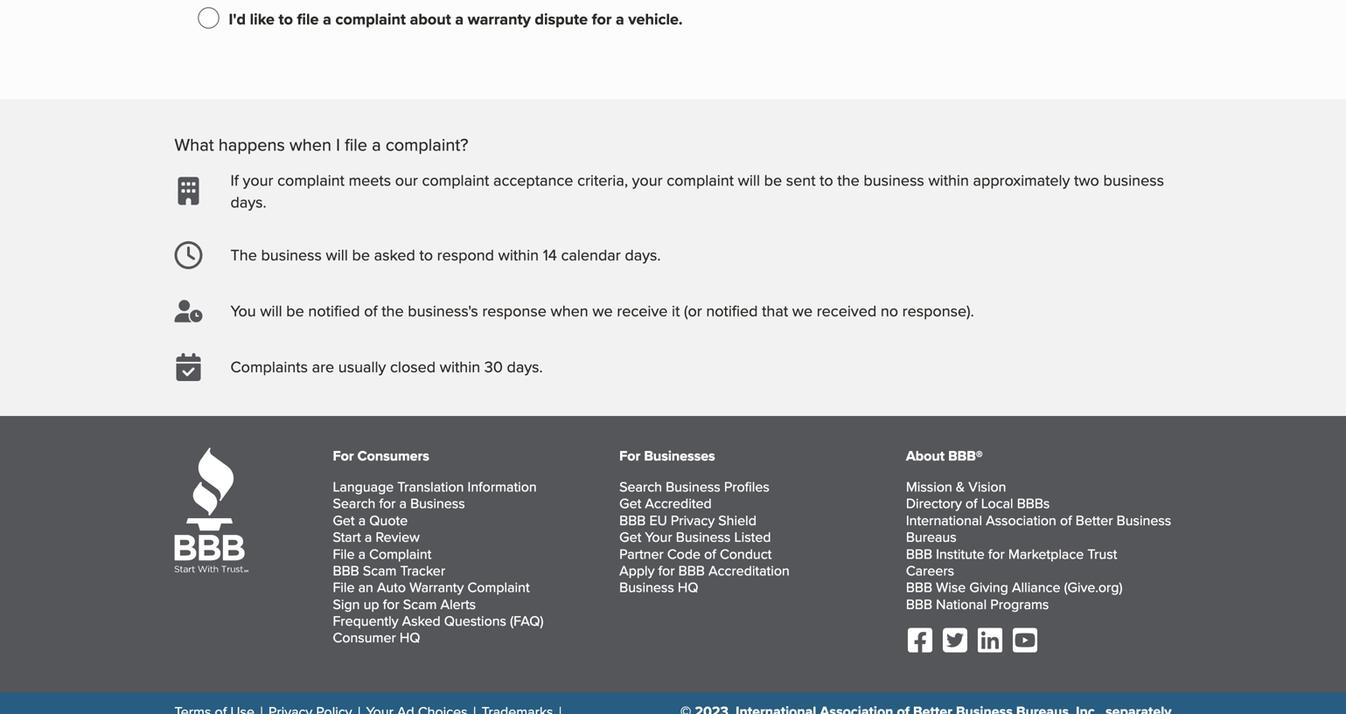 Task type: describe. For each thing, give the bounding box(es) containing it.
for businesses link
[[619, 445, 715, 466]]

0 vertical spatial when
[[289, 132, 331, 157]]

quote
[[369, 510, 408, 530]]

search inside language translation information search for a business get a quote start a review file a complaint bbb scam tracker file an auto warranty complaint sign up for scam alerts frequently asked questions (faq) consumer hq
[[333, 493, 375, 514]]

0 horizontal spatial business
[[261, 244, 322, 266]]

for right up
[[383, 594, 399, 614]]

search business profiles link
[[619, 477, 769, 497]]

closed
[[390, 356, 436, 378]]

national
[[936, 594, 987, 614]]

bbb national programs link
[[906, 594, 1049, 614]]

1 we from the left
[[592, 300, 613, 322]]

for businesses
[[619, 445, 715, 466]]

1 vertical spatial complaint
[[467, 577, 530, 597]]

1 horizontal spatial days.
[[507, 356, 543, 378]]

partner
[[619, 544, 664, 564]]

get left eu
[[619, 493, 641, 514]]

a left vehicle.
[[616, 7, 624, 30]]

1 file from the top
[[333, 544, 355, 564]]

approximately
[[973, 169, 1070, 191]]

accredited
[[645, 493, 712, 514]]

bbb wise giving alliance (give.org) link
[[906, 577, 1122, 597]]

1 horizontal spatial within
[[498, 244, 539, 266]]

start
[[333, 527, 361, 547]]

i
[[336, 132, 340, 157]]

eu
[[649, 510, 667, 530]]

review
[[376, 527, 420, 547]]

(give.org)
[[1064, 577, 1122, 597]]

for inside 'mission & vision directory of local bbbs international association of better business bureaus bbb institute for marketplace trust careers bbb wise giving alliance (give.org) bbb national programs'
[[988, 544, 1005, 564]]

2 file from the top
[[333, 577, 355, 597]]

a right start
[[365, 527, 372, 547]]

get inside language translation information search for a business get a quote start a review file a complaint bbb scam tracker file an auto warranty complaint sign up for scam alerts frequently asked questions (faq) consumer hq
[[333, 510, 355, 530]]

trust
[[1087, 544, 1117, 564]]

consumers
[[357, 445, 429, 466]]

get left your
[[619, 527, 641, 547]]

usually
[[338, 356, 386, 378]]

language translation information link
[[333, 477, 537, 497]]

it
[[672, 300, 680, 322]]

warranty
[[468, 7, 531, 30]]

programs
[[990, 594, 1049, 614]]

about bbb®
[[906, 445, 983, 466]]

alerts
[[440, 594, 476, 614]]

meets
[[349, 169, 391, 191]]

0 vertical spatial file
[[297, 7, 319, 30]]

privacy
[[671, 510, 715, 530]]

a right like
[[323, 7, 331, 30]]

directory
[[906, 493, 962, 514]]

bbb down get your business listed link
[[678, 561, 705, 581]]

for consumers
[[333, 445, 429, 466]]

the business will be asked to respond within 14 calendar days.
[[230, 244, 661, 266]]

better
[[1076, 510, 1113, 530]]

if your complaint meets our complaint acceptance criteria, your complaint will be sent to the business within approximately two business days.
[[230, 169, 1164, 213]]

response
[[482, 300, 546, 322]]

apply
[[619, 561, 655, 581]]

start a review link
[[333, 527, 420, 547]]

you will be notified of the business's response when we receive it (or notified that we received no response).
[[230, 300, 974, 322]]

asked
[[402, 611, 441, 631]]

apply for bbb accreditation link
[[619, 561, 790, 581]]

business inside language translation information search for a business get a quote start a review file a complaint bbb scam tracker file an auto warranty complaint sign up for scam alerts frequently asked questions (faq) consumer hq
[[410, 493, 465, 514]]

business inside 'mission & vision directory of local bbbs international association of better business bureaus bbb institute for marketplace trust careers bbb wise giving alliance (give.org) bbb national programs'
[[1117, 510, 1171, 530]]

marketplace
[[1008, 544, 1084, 564]]

an
[[358, 577, 373, 597]]

mission & vision directory of local bbbs international association of better business bureaus bbb institute for marketplace trust careers bbb wise giving alliance (give.org) bbb national programs
[[906, 477, 1171, 614]]

bbbs
[[1017, 493, 1050, 514]]

shield
[[718, 510, 756, 530]]

bbb left wise
[[906, 577, 932, 597]]

for consumers link
[[333, 445, 429, 466]]

0 vertical spatial to
[[279, 7, 293, 30]]

for for for businesses
[[619, 445, 640, 466]]

get a quote link
[[333, 510, 408, 530]]

frequently
[[333, 611, 398, 631]]

international association of better business bureaus link
[[906, 510, 1171, 547]]

that
[[762, 300, 788, 322]]

careers
[[906, 561, 954, 581]]

consumer
[[333, 628, 396, 648]]

of right &
[[965, 493, 977, 514]]

hq inside search business profiles get accredited bbb eu privacy shield get your business listed partner code of conduct apply for bbb accreditation business hq
[[678, 577, 698, 597]]

happens
[[218, 132, 285, 157]]

acceptance
[[493, 169, 573, 191]]

complaints are usually closed within 30 days.
[[230, 356, 543, 378]]

2 horizontal spatial business
[[1103, 169, 1164, 191]]

bbb inside language translation information search for a business get a quote start a review file a complaint bbb scam tracker file an auto warranty complaint sign up for scam alerts frequently asked questions (faq) consumer hq
[[333, 561, 359, 581]]

1 vertical spatial the
[[382, 300, 404, 322]]

institute
[[936, 544, 985, 564]]

&
[[956, 477, 965, 497]]

bbb institute for marketplace trust link
[[906, 544, 1117, 564]]

directory of local bbbs link
[[906, 493, 1050, 514]]

profiles
[[724, 477, 769, 497]]

2 vertical spatial within
[[440, 356, 480, 378]]

what happens when i file a complaint?
[[174, 132, 468, 157]]

tracker
[[400, 561, 445, 581]]

criteria,
[[577, 169, 628, 191]]

response).
[[902, 300, 974, 322]]

bbb left eu
[[619, 510, 646, 530]]

wise
[[936, 577, 966, 597]]

days. inside "if your complaint meets our complaint acceptance criteria, your complaint will be sent to the business within approximately two business days."
[[230, 191, 266, 213]]

bbb left institute
[[906, 544, 932, 564]]

(faq)
[[510, 611, 543, 631]]

about
[[906, 445, 945, 466]]

respond
[[437, 244, 494, 266]]

bureaus
[[906, 527, 957, 547]]

two
[[1074, 169, 1099, 191]]

(or
[[684, 300, 702, 322]]

frequently asked questions (faq) link
[[333, 611, 543, 631]]

a up review
[[399, 493, 407, 514]]

you
[[230, 300, 256, 322]]

for for for consumers
[[333, 445, 354, 466]]

hq inside language translation information search for a business get a quote start a review file a complaint bbb scam tracker file an auto warranty complaint sign up for scam alerts frequently asked questions (faq) consumer hq
[[400, 628, 420, 648]]



Task type: vqa. For each thing, say whether or not it's contained in the screenshot.
7:00 AM - 5:00 PM button
no



Task type: locate. For each thing, give the bounding box(es) containing it.
0 horizontal spatial hq
[[400, 628, 420, 648]]

file right like
[[297, 7, 319, 30]]

a
[[323, 7, 331, 30], [455, 7, 464, 30], [616, 7, 624, 30], [372, 132, 381, 157], [399, 493, 407, 514], [358, 510, 366, 530], [365, 527, 372, 547], [358, 544, 366, 564]]

to right asked at top
[[419, 244, 433, 266]]

within left approximately
[[928, 169, 969, 191]]

get accredited link
[[619, 493, 712, 514]]

if
[[230, 169, 239, 191]]

translation
[[397, 477, 464, 497]]

1 vertical spatial file
[[333, 577, 355, 597]]

for up review
[[379, 493, 396, 514]]

association
[[986, 510, 1056, 530]]

will right you
[[260, 300, 282, 322]]

mission & vision link
[[906, 477, 1006, 497]]

i'd
[[229, 7, 246, 30]]

1 horizontal spatial we
[[792, 300, 813, 322]]

sign up for scam alerts link
[[333, 594, 476, 614]]

will left sent
[[738, 169, 760, 191]]

for
[[333, 445, 354, 466], [619, 445, 640, 466]]

get your business listed link
[[619, 527, 771, 547]]

search up start
[[333, 493, 375, 514]]

30
[[484, 356, 503, 378]]

1 vertical spatial be
[[352, 244, 370, 266]]

0 horizontal spatial your
[[243, 169, 273, 191]]

0 horizontal spatial notified
[[308, 300, 360, 322]]

1 horizontal spatial your
[[632, 169, 663, 191]]

listed
[[734, 527, 771, 547]]

be left asked at top
[[352, 244, 370, 266]]

for inside search business profiles get accredited bbb eu privacy shield get your business listed partner code of conduct apply for bbb accreditation business hq
[[658, 561, 675, 581]]

your
[[645, 527, 672, 547]]

receive
[[617, 300, 668, 322]]

0 vertical spatial scam
[[363, 561, 397, 581]]

file right i
[[345, 132, 367, 157]]

0 vertical spatial be
[[764, 169, 782, 191]]

asked
[[374, 244, 415, 266]]

hq down code
[[678, 577, 698, 597]]

are
[[312, 356, 334, 378]]

accreditation
[[708, 561, 790, 581]]

1 horizontal spatial search
[[619, 477, 662, 497]]

careers link
[[906, 561, 954, 581]]

1 for from the left
[[333, 445, 354, 466]]

2 horizontal spatial to
[[820, 169, 833, 191]]

within inside "if your complaint meets our complaint acceptance criteria, your complaint will be sent to the business within approximately two business days."
[[928, 169, 969, 191]]

0 horizontal spatial file
[[297, 7, 319, 30]]

notified up are
[[308, 300, 360, 322]]

0 horizontal spatial will
[[260, 300, 282, 322]]

will left asked at top
[[326, 244, 348, 266]]

of inside search business profiles get accredited bbb eu privacy shield get your business listed partner code of conduct apply for bbb accreditation business hq
[[704, 544, 716, 564]]

0 horizontal spatial for
[[333, 445, 354, 466]]

notified right (or
[[706, 300, 758, 322]]

2 vertical spatial will
[[260, 300, 282, 322]]

14
[[543, 244, 557, 266]]

be left sent
[[764, 169, 782, 191]]

hq
[[678, 577, 698, 597], [400, 628, 420, 648]]

information
[[467, 477, 537, 497]]

1 horizontal spatial business
[[864, 169, 924, 191]]

businesses
[[644, 445, 715, 466]]

bbb scam tracker link
[[333, 561, 445, 581]]

1 horizontal spatial for
[[619, 445, 640, 466]]

2 vertical spatial days.
[[507, 356, 543, 378]]

for left businesses
[[619, 445, 640, 466]]

within left 30
[[440, 356, 480, 378]]

for up giving
[[988, 544, 1005, 564]]

scam
[[363, 561, 397, 581], [403, 594, 437, 614]]

your right criteria,
[[632, 169, 663, 191]]

vehicle.
[[628, 7, 683, 30]]

to inside "if your complaint meets our complaint acceptance criteria, your complaint will be sent to the business within approximately two business days."
[[820, 169, 833, 191]]

the right sent
[[837, 169, 859, 191]]

file left an
[[333, 577, 355, 597]]

for up language
[[333, 445, 354, 466]]

0 horizontal spatial we
[[592, 300, 613, 322]]

2 horizontal spatial within
[[928, 169, 969, 191]]

0 vertical spatial will
[[738, 169, 760, 191]]

file a complaint link
[[333, 544, 431, 564]]

the inside "if your complaint meets our complaint acceptance criteria, your complaint will be sent to the business within approximately two business days."
[[837, 169, 859, 191]]

a up meets
[[372, 132, 381, 157]]

for
[[592, 7, 612, 30], [379, 493, 396, 514], [988, 544, 1005, 564], [658, 561, 675, 581], [383, 594, 399, 614]]

2 for from the left
[[619, 445, 640, 466]]

file
[[297, 7, 319, 30], [345, 132, 367, 157]]

hq down sign up for scam alerts link
[[400, 628, 420, 648]]

1 horizontal spatial be
[[352, 244, 370, 266]]

of
[[364, 300, 377, 322], [965, 493, 977, 514], [1060, 510, 1072, 530], [704, 544, 716, 564]]

local
[[981, 493, 1013, 514]]

of up usually
[[364, 300, 377, 322]]

file an auto warranty complaint link
[[333, 577, 530, 597]]

0 vertical spatial complaint
[[369, 544, 431, 564]]

1 vertical spatial to
[[820, 169, 833, 191]]

2 horizontal spatial will
[[738, 169, 760, 191]]

bbb eu privacy shield link
[[619, 510, 756, 530]]

auto
[[377, 577, 406, 597]]

1 vertical spatial will
[[326, 244, 348, 266]]

days. up the
[[230, 191, 266, 213]]

days. right 30
[[507, 356, 543, 378]]

1 vertical spatial days.
[[625, 244, 661, 266]]

received
[[817, 300, 877, 322]]

of right code
[[704, 544, 716, 564]]

days.
[[230, 191, 266, 213], [625, 244, 661, 266], [507, 356, 543, 378]]

the
[[230, 244, 257, 266]]

1 vertical spatial scam
[[403, 594, 437, 614]]

language translation information search for a business get a quote start a review file a complaint bbb scam tracker file an auto warranty complaint sign up for scam alerts frequently asked questions (faq) consumer hq
[[333, 477, 543, 648]]

0 horizontal spatial days.
[[230, 191, 266, 213]]

when right response on the top of page
[[551, 300, 588, 322]]

1 your from the left
[[243, 169, 273, 191]]

of left better
[[1060, 510, 1072, 530]]

a left quote
[[358, 510, 366, 530]]

like
[[250, 7, 275, 30]]

1 horizontal spatial file
[[345, 132, 367, 157]]

2 vertical spatial to
[[419, 244, 433, 266]]

0 vertical spatial file
[[333, 544, 355, 564]]

our
[[395, 169, 418, 191]]

partner code of conduct link
[[619, 544, 772, 564]]

about bbb® link
[[906, 445, 983, 466]]

1 vertical spatial when
[[551, 300, 588, 322]]

1 vertical spatial hq
[[400, 628, 420, 648]]

1 horizontal spatial hq
[[678, 577, 698, 597]]

we right that
[[792, 300, 813, 322]]

no
[[881, 300, 898, 322]]

for right apply
[[658, 561, 675, 581]]

to right sent
[[820, 169, 833, 191]]

2 your from the left
[[632, 169, 663, 191]]

search inside search business profiles get accredited bbb eu privacy shield get your business listed partner code of conduct apply for bbb accreditation business hq
[[619, 477, 662, 497]]

i'd like to file a complaint about a warranty dispute for a vehicle.
[[229, 7, 683, 30]]

sign
[[333, 594, 360, 614]]

complaint?
[[386, 132, 468, 157]]

0 vertical spatial the
[[837, 169, 859, 191]]

search up eu
[[619, 477, 662, 497]]

2 horizontal spatial days.
[[625, 244, 661, 266]]

complaints
[[230, 356, 308, 378]]

we left the receive
[[592, 300, 613, 322]]

calendar
[[561, 244, 621, 266]]

1 vertical spatial file
[[345, 132, 367, 157]]

0 horizontal spatial search
[[333, 493, 375, 514]]

2 horizontal spatial be
[[764, 169, 782, 191]]

1 horizontal spatial will
[[326, 244, 348, 266]]

search for a business link
[[333, 493, 465, 514]]

your
[[243, 169, 273, 191], [632, 169, 663, 191]]

be right you
[[286, 300, 304, 322]]

1 vertical spatial within
[[498, 244, 539, 266]]

a up an
[[358, 544, 366, 564]]

for right the dispute
[[592, 7, 612, 30]]

code
[[667, 544, 701, 564]]

file down get a quote link
[[333, 544, 355, 564]]

bbb image
[[174, 448, 249, 574]]

0 horizontal spatial complaint
[[369, 544, 431, 564]]

to right like
[[279, 7, 293, 30]]

2 vertical spatial be
[[286, 300, 304, 322]]

about
[[410, 7, 451, 30]]

what
[[174, 132, 214, 157]]

search business profiles get accredited bbb eu privacy shield get your business listed partner code of conduct apply for bbb accreditation business hq
[[619, 477, 790, 597]]

0 horizontal spatial scam
[[363, 561, 397, 581]]

0 horizontal spatial within
[[440, 356, 480, 378]]

0 vertical spatial within
[[928, 169, 969, 191]]

bbb down careers
[[906, 594, 932, 614]]

your right the 'if'
[[243, 169, 273, 191]]

get down language
[[333, 510, 355, 530]]

will inside "if your complaint meets our complaint acceptance criteria, your complaint will be sent to the business within approximately two business days."
[[738, 169, 760, 191]]

bbb up sign
[[333, 561, 359, 581]]

1 horizontal spatial to
[[419, 244, 433, 266]]

0 horizontal spatial when
[[289, 132, 331, 157]]

0 horizontal spatial the
[[382, 300, 404, 322]]

complaint
[[335, 7, 406, 30], [277, 169, 345, 191], [422, 169, 489, 191], [667, 169, 734, 191]]

the left business's
[[382, 300, 404, 322]]

warranty
[[409, 577, 464, 597]]

1 horizontal spatial notified
[[706, 300, 758, 322]]

1 horizontal spatial complaint
[[467, 577, 530, 597]]

1 horizontal spatial when
[[551, 300, 588, 322]]

0 vertical spatial days.
[[230, 191, 266, 213]]

language
[[333, 477, 394, 497]]

1 horizontal spatial the
[[837, 169, 859, 191]]

a right about
[[455, 7, 464, 30]]

be inside "if your complaint meets our complaint acceptance criteria, your complaint will be sent to the business within approximately two business days."
[[764, 169, 782, 191]]

business hq link
[[619, 577, 698, 597]]

conduct
[[720, 544, 772, 564]]

will
[[738, 169, 760, 191], [326, 244, 348, 266], [260, 300, 282, 322]]

international
[[906, 510, 982, 530]]

0 horizontal spatial be
[[286, 300, 304, 322]]

2 notified from the left
[[706, 300, 758, 322]]

1 notified from the left
[[308, 300, 360, 322]]

0 vertical spatial hq
[[678, 577, 698, 597]]

within left 14 on the top left
[[498, 244, 539, 266]]

notified
[[308, 300, 360, 322], [706, 300, 758, 322]]

search
[[619, 477, 662, 497], [333, 493, 375, 514]]

alliance
[[1012, 577, 1060, 597]]

days. right the calendar
[[625, 244, 661, 266]]

when left i
[[289, 132, 331, 157]]

0 horizontal spatial to
[[279, 7, 293, 30]]

2 we from the left
[[792, 300, 813, 322]]

1 horizontal spatial scam
[[403, 594, 437, 614]]



